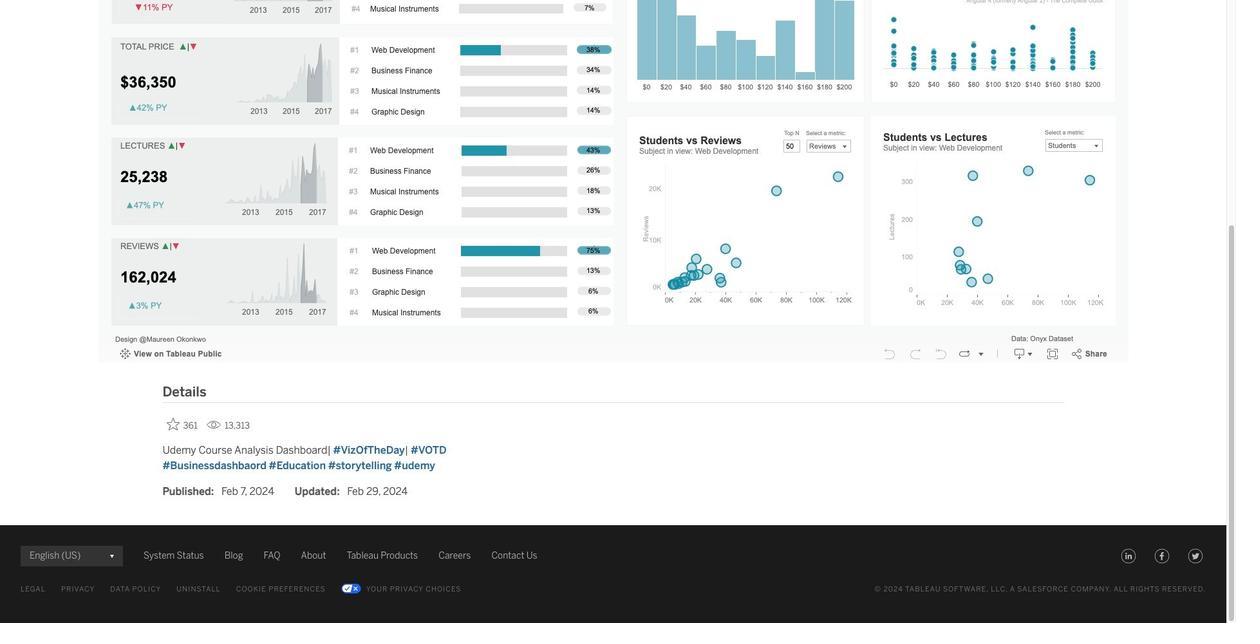 Task type: vqa. For each thing, say whether or not it's contained in the screenshot.
Selected Language "element"
yes



Task type: describe. For each thing, give the bounding box(es) containing it.
selected language element
[[30, 546, 114, 567]]



Task type: locate. For each thing, give the bounding box(es) containing it.
add favorite image
[[166, 418, 179, 431]]

Add Favorite button
[[163, 414, 202, 435]]



